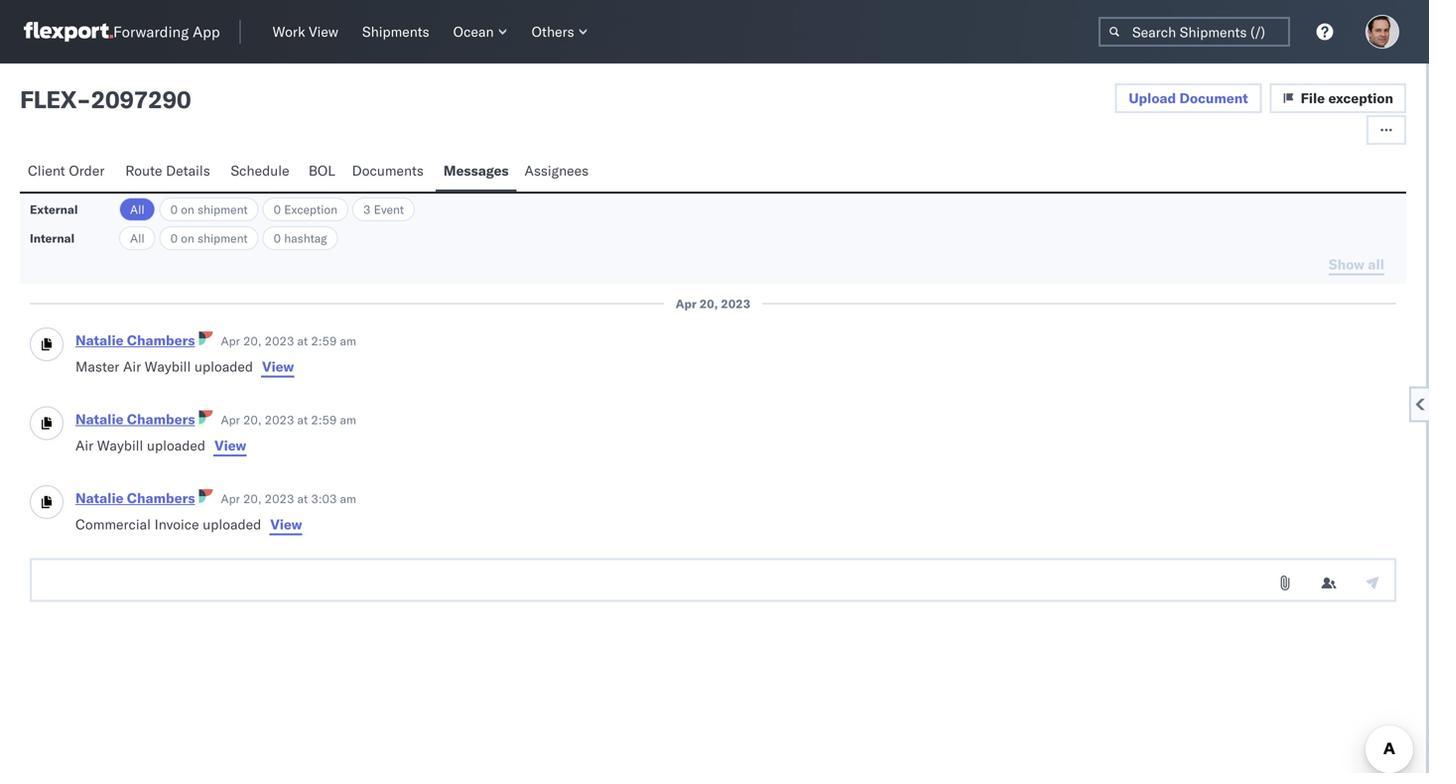 Task type: describe. For each thing, give the bounding box(es) containing it.
work view link
[[265, 19, 346, 45]]

0 hashtag
[[274, 231, 327, 246]]

master air waybill uploaded view
[[75, 358, 294, 375]]

natalie chambers for waybill
[[75, 410, 195, 428]]

at for master air waybill uploaded view
[[297, 334, 308, 348]]

forwarding
[[113, 22, 189, 41]]

external
[[30, 202, 78, 217]]

natalie chambers for invoice
[[75, 489, 195, 507]]

uploaded for invoice
[[203, 516, 261, 533]]

document
[[1180, 89, 1248, 107]]

client
[[28, 162, 65, 179]]

shipments
[[362, 23, 429, 40]]

all button for internal
[[119, 226, 156, 250]]

view button for air waybill uploaded view
[[214, 436, 247, 456]]

1 vertical spatial waybill
[[97, 437, 143, 454]]

others
[[532, 23, 574, 40]]

route details
[[125, 162, 210, 179]]

flexport. image
[[24, 22, 113, 42]]

2097290
[[91, 84, 191, 114]]

chambers for air
[[127, 332, 195, 349]]

exception
[[284, 202, 338, 217]]

internal
[[30, 231, 75, 246]]

2:59 for master air waybill uploaded view
[[311, 334, 337, 348]]

air waybill uploaded view
[[75, 437, 246, 454]]

apr for commercial invoice uploaded view
[[221, 491, 240, 506]]

-
[[76, 84, 91, 114]]

hashtag
[[284, 231, 327, 246]]

0 on shipment for 0 hashtag
[[170, 231, 248, 246]]

master
[[75, 358, 119, 375]]

app
[[193, 22, 220, 41]]

forwarding app link
[[24, 22, 220, 42]]

1 horizontal spatial waybill
[[145, 358, 191, 375]]

route details button
[[117, 153, 223, 192]]

uploaded for waybill
[[147, 437, 206, 454]]

view inside 'link'
[[309, 23, 339, 40]]

bol
[[309, 162, 335, 179]]

work
[[273, 23, 305, 40]]

all for internal
[[130, 231, 145, 246]]

20, for air waybill uploaded view
[[243, 412, 262, 427]]

2023 for commercial invoice uploaded view
[[265, 491, 294, 506]]

3
[[363, 202, 371, 217]]

flex - 2097290
[[20, 84, 191, 114]]

apr for master air waybill uploaded view
[[221, 334, 240, 348]]

invoice
[[154, 516, 199, 533]]

chambers for waybill
[[127, 410, 195, 428]]

am for master air waybill uploaded view
[[340, 334, 356, 348]]

messages button
[[436, 153, 517, 192]]

2:59 for air waybill uploaded view
[[311, 412, 337, 427]]

all button for external
[[119, 198, 156, 221]]

schedule button
[[223, 153, 301, 192]]

upload
[[1129, 89, 1176, 107]]

work view
[[273, 23, 339, 40]]

on for 0 hashtag
[[181, 231, 194, 246]]

messages
[[444, 162, 509, 179]]

0 vertical spatial uploaded
[[195, 358, 253, 375]]

natalie for air
[[75, 410, 124, 428]]



Task type: vqa. For each thing, say whether or not it's contained in the screenshot.


Task type: locate. For each thing, give the bounding box(es) containing it.
file
[[1301, 89, 1325, 107]]

1 natalie chambers button from the top
[[75, 332, 195, 349]]

all button
[[119, 198, 156, 221], [119, 226, 156, 250]]

3 chambers from the top
[[127, 489, 195, 507]]

2023
[[721, 296, 751, 311], [265, 334, 294, 348], [265, 412, 294, 427], [265, 491, 294, 506]]

0 vertical spatial all
[[130, 202, 145, 217]]

2 shipment from the top
[[198, 231, 248, 246]]

1 vertical spatial on
[[181, 231, 194, 246]]

shipment for 0 hashtag
[[198, 231, 248, 246]]

natalie chambers button up air waybill uploaded view
[[75, 410, 195, 428]]

commercial
[[75, 516, 151, 533]]

0 vertical spatial on
[[181, 202, 194, 217]]

0 vertical spatial 0 on shipment
[[170, 202, 248, 217]]

1 all from the top
[[130, 202, 145, 217]]

file exception
[[1301, 89, 1394, 107]]

chambers up invoice at left
[[127, 489, 195, 507]]

2 vertical spatial natalie chambers button
[[75, 489, 195, 507]]

upload document button
[[1115, 83, 1262, 113]]

air right master
[[123, 358, 141, 375]]

1 on from the top
[[181, 202, 194, 217]]

1 vertical spatial view button
[[214, 436, 247, 456]]

chambers up master air waybill uploaded view
[[127, 332, 195, 349]]

natalie up master
[[75, 332, 124, 349]]

waybill right master
[[145, 358, 191, 375]]

2 2:59 from the top
[[311, 412, 337, 427]]

all
[[130, 202, 145, 217], [130, 231, 145, 246]]

2 natalie chambers from the top
[[75, 410, 195, 428]]

1 apr 20, 2023 at 2:59 am from the top
[[221, 334, 356, 348]]

view
[[309, 23, 339, 40], [262, 358, 294, 375], [215, 437, 246, 454], [270, 516, 302, 533]]

ocean
[[453, 23, 494, 40]]

2 natalie chambers button from the top
[[75, 410, 195, 428]]

view button for commercial invoice uploaded view
[[269, 515, 303, 535]]

view button
[[261, 357, 295, 377], [214, 436, 247, 456], [269, 515, 303, 535]]

0 vertical spatial 2:59
[[311, 334, 337, 348]]

3 natalie chambers button from the top
[[75, 489, 195, 507]]

details
[[166, 162, 210, 179]]

3 natalie from the top
[[75, 489, 124, 507]]

shipment for 0 exception
[[198, 202, 248, 217]]

all for external
[[130, 202, 145, 217]]

2 all button from the top
[[119, 226, 156, 250]]

chambers for invoice
[[127, 489, 195, 507]]

file exception button
[[1270, 83, 1407, 113], [1270, 83, 1407, 113]]

20, for commercial invoice uploaded view
[[243, 491, 262, 506]]

2 vertical spatial natalie chambers
[[75, 489, 195, 507]]

at for commercial invoice uploaded view
[[297, 491, 308, 506]]

1 0 on shipment from the top
[[170, 202, 248, 217]]

0 on shipment for 0 exception
[[170, 202, 248, 217]]

0 vertical spatial view button
[[261, 357, 295, 377]]

waybill
[[145, 358, 191, 375], [97, 437, 143, 454]]

1 natalie from the top
[[75, 332, 124, 349]]

natalie up commercial
[[75, 489, 124, 507]]

1 vertical spatial natalie chambers
[[75, 410, 195, 428]]

schedule
[[231, 162, 289, 179]]

1 natalie chambers from the top
[[75, 332, 195, 349]]

natalie chambers for air
[[75, 332, 195, 349]]

client order
[[28, 162, 105, 179]]

1 vertical spatial 0 on shipment
[[170, 231, 248, 246]]

natalie chambers button
[[75, 332, 195, 349], [75, 410, 195, 428], [75, 489, 195, 507]]

waybill up commercial
[[97, 437, 143, 454]]

others button
[[524, 19, 596, 45]]

0 vertical spatial all button
[[119, 198, 156, 221]]

0 vertical spatial am
[[340, 334, 356, 348]]

0
[[170, 202, 178, 217], [274, 202, 281, 217], [170, 231, 178, 246], [274, 231, 281, 246]]

0 vertical spatial waybill
[[145, 358, 191, 375]]

shipment
[[198, 202, 248, 217], [198, 231, 248, 246]]

natalie chambers up air waybill uploaded view
[[75, 410, 195, 428]]

Search Shipments (/) text field
[[1099, 17, 1290, 47]]

1 2:59 from the top
[[311, 334, 337, 348]]

1 chambers from the top
[[127, 332, 195, 349]]

0 vertical spatial natalie
[[75, 332, 124, 349]]

1 vertical spatial all button
[[119, 226, 156, 250]]

2 chambers from the top
[[127, 410, 195, 428]]

0 vertical spatial apr 20, 2023 at 2:59 am
[[221, 334, 356, 348]]

natalie chambers button for invoice
[[75, 489, 195, 507]]

2 apr 20, 2023 at 2:59 am from the top
[[221, 412, 356, 427]]

shipments link
[[354, 19, 437, 45]]

1 vertical spatial uploaded
[[147, 437, 206, 454]]

1 vertical spatial natalie
[[75, 410, 124, 428]]

air down master
[[75, 437, 93, 454]]

2 am from the top
[[340, 412, 356, 427]]

1 vertical spatial 2:59
[[311, 412, 337, 427]]

0 vertical spatial shipment
[[198, 202, 248, 217]]

natalie down master
[[75, 410, 124, 428]]

1 shipment from the top
[[198, 202, 248, 217]]

2 0 on shipment from the top
[[170, 231, 248, 246]]

1 vertical spatial at
[[297, 412, 308, 427]]

on for 0 exception
[[181, 202, 194, 217]]

0 on shipment
[[170, 202, 248, 217], [170, 231, 248, 246]]

client order button
[[20, 153, 117, 192]]

0 exception
[[274, 202, 338, 217]]

0 vertical spatial air
[[123, 358, 141, 375]]

on
[[181, 202, 194, 217], [181, 231, 194, 246]]

upload document
[[1129, 89, 1248, 107]]

0 vertical spatial chambers
[[127, 332, 195, 349]]

route
[[125, 162, 162, 179]]

natalie chambers button for air
[[75, 332, 195, 349]]

0 vertical spatial at
[[297, 334, 308, 348]]

exception
[[1329, 89, 1394, 107]]

am for air waybill uploaded view
[[340, 412, 356, 427]]

bol button
[[301, 153, 344, 192]]

natalie
[[75, 332, 124, 349], [75, 410, 124, 428], [75, 489, 124, 507]]

1 vertical spatial natalie chambers button
[[75, 410, 195, 428]]

3 at from the top
[[297, 491, 308, 506]]

natalie chambers up commercial
[[75, 489, 195, 507]]

am for commercial invoice uploaded view
[[340, 491, 356, 506]]

documents
[[352, 162, 424, 179]]

apr
[[676, 296, 697, 311], [221, 334, 240, 348], [221, 412, 240, 427], [221, 491, 240, 506]]

natalie chambers
[[75, 332, 195, 349], [75, 410, 195, 428], [75, 489, 195, 507]]

1 vertical spatial shipment
[[198, 231, 248, 246]]

2 vertical spatial chambers
[[127, 489, 195, 507]]

natalie chambers button for waybill
[[75, 410, 195, 428]]

0 vertical spatial natalie chambers button
[[75, 332, 195, 349]]

flex
[[20, 84, 76, 114]]

air
[[123, 358, 141, 375], [75, 437, 93, 454]]

assignees
[[525, 162, 589, 179]]

3 am from the top
[[340, 491, 356, 506]]

20, for master air waybill uploaded view
[[243, 334, 262, 348]]

ocean button
[[445, 19, 516, 45]]

2 at from the top
[[297, 412, 308, 427]]

am
[[340, 334, 356, 348], [340, 412, 356, 427], [340, 491, 356, 506]]

20,
[[700, 296, 718, 311], [243, 334, 262, 348], [243, 412, 262, 427], [243, 491, 262, 506]]

2 vertical spatial am
[[340, 491, 356, 506]]

3:03
[[311, 491, 337, 506]]

0 horizontal spatial waybill
[[97, 437, 143, 454]]

1 vertical spatial all
[[130, 231, 145, 246]]

2 on from the top
[[181, 231, 194, 246]]

0 vertical spatial natalie chambers
[[75, 332, 195, 349]]

at
[[297, 334, 308, 348], [297, 412, 308, 427], [297, 491, 308, 506]]

documents button
[[344, 153, 436, 192]]

natalie for master
[[75, 332, 124, 349]]

event
[[374, 202, 404, 217]]

2 vertical spatial uploaded
[[203, 516, 261, 533]]

2 all from the top
[[130, 231, 145, 246]]

apr 20, 2023 at 2:59 am for master air waybill uploaded view
[[221, 334, 356, 348]]

uploaded
[[195, 358, 253, 375], [147, 437, 206, 454], [203, 516, 261, 533]]

1 am from the top
[[340, 334, 356, 348]]

None text field
[[30, 558, 1397, 602]]

forwarding app
[[113, 22, 220, 41]]

natalie chambers up master
[[75, 332, 195, 349]]

natalie chambers button up commercial
[[75, 489, 195, 507]]

natalie chambers button up master
[[75, 332, 195, 349]]

natalie for commercial
[[75, 489, 124, 507]]

apr 20, 2023 at 2:59 am
[[221, 334, 356, 348], [221, 412, 356, 427]]

apr 20, 2023 at 2:59 am for air waybill uploaded view
[[221, 412, 356, 427]]

2 vertical spatial view button
[[269, 515, 303, 535]]

order
[[69, 162, 105, 179]]

2 vertical spatial at
[[297, 491, 308, 506]]

assignees button
[[517, 153, 600, 192]]

1 at from the top
[[297, 334, 308, 348]]

2 natalie from the top
[[75, 410, 124, 428]]

1 vertical spatial air
[[75, 437, 93, 454]]

3 event
[[363, 202, 404, 217]]

2 vertical spatial natalie
[[75, 489, 124, 507]]

3 natalie chambers from the top
[[75, 489, 195, 507]]

1 horizontal spatial air
[[123, 358, 141, 375]]

apr for air waybill uploaded view
[[221, 412, 240, 427]]

1 all button from the top
[[119, 198, 156, 221]]

2023 for air waybill uploaded view
[[265, 412, 294, 427]]

commercial invoice uploaded view
[[75, 516, 302, 533]]

view button for master air waybill uploaded view
[[261, 357, 295, 377]]

apr 20, 2023
[[676, 296, 751, 311]]

apr 20, 2023 at 3:03 am
[[221, 491, 356, 506]]

2:59
[[311, 334, 337, 348], [311, 412, 337, 427]]

chambers
[[127, 332, 195, 349], [127, 410, 195, 428], [127, 489, 195, 507]]

0 horizontal spatial air
[[75, 437, 93, 454]]

1 vertical spatial apr 20, 2023 at 2:59 am
[[221, 412, 356, 427]]

at for air waybill uploaded view
[[297, 412, 308, 427]]

1 vertical spatial am
[[340, 412, 356, 427]]

chambers up air waybill uploaded view
[[127, 410, 195, 428]]

2023 for master air waybill uploaded view
[[265, 334, 294, 348]]

1 vertical spatial chambers
[[127, 410, 195, 428]]



